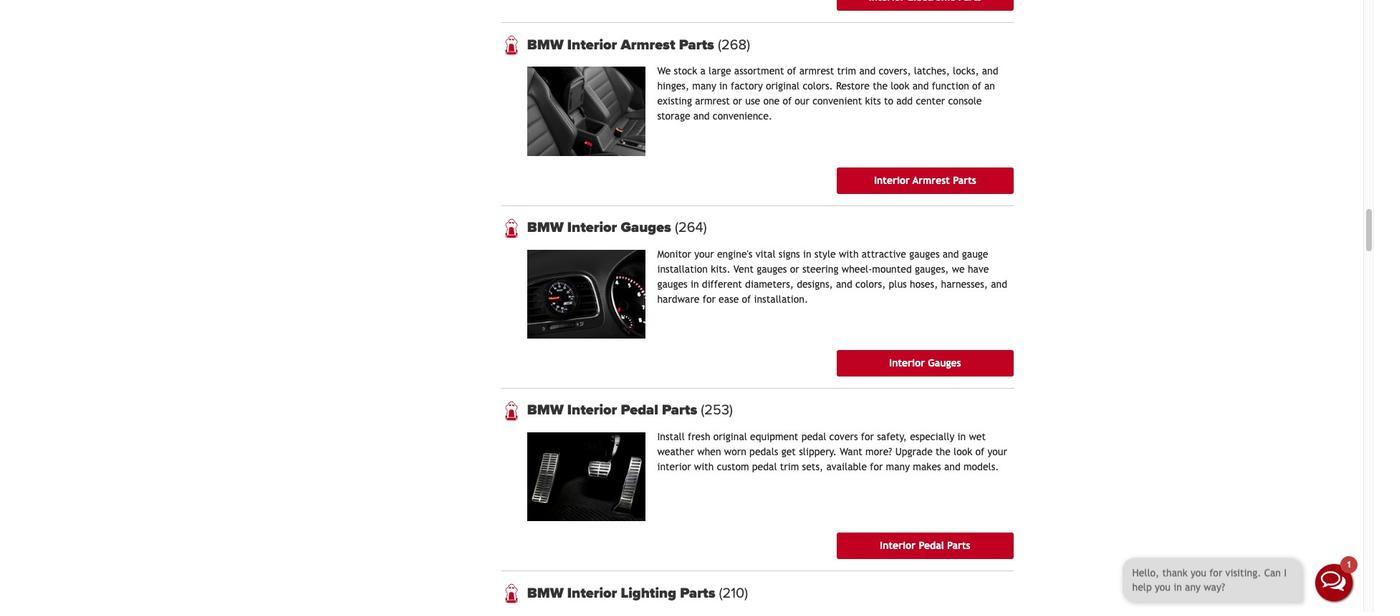Task type: vqa. For each thing, say whether or not it's contained in the screenshot.
Reason
no



Task type: locate. For each thing, give the bounding box(es) containing it.
of inside 'monitor your engine's vital signs in style with attractive gauges and gauge installation kits. vent gauges or steering wheel-mounted gauges, we have gauges in different diameters, designs, and colors, plus hoses, harnesses, and hardware for ease of installation.'
[[742, 293, 751, 305]]

armrest
[[799, 65, 834, 77], [695, 95, 730, 107]]

pedal down pedals
[[752, 461, 777, 473]]

bmw for bmw                                                                                    interior pedal parts
[[527, 402, 564, 419]]

for
[[703, 293, 716, 305], [861, 431, 874, 443], [870, 461, 883, 473]]

3 bmw from the top
[[527, 402, 564, 419]]

parts for bmw                                                                                    interior lighting parts
[[680, 585, 715, 602]]

1 horizontal spatial pedal
[[919, 541, 944, 552]]

large
[[709, 65, 731, 77]]

assortment
[[734, 65, 784, 77]]

many inside install fresh original equipment pedal covers for safety, especially in wet weather when worn pedals get slippery. want more? upgrade the look of your interior with custom pedal trim sets, available for many makes and models.
[[886, 461, 910, 473]]

1 vertical spatial look
[[954, 446, 972, 458]]

latches,
[[914, 65, 950, 77]]

1 vertical spatial gauges
[[928, 357, 961, 369]]

pedals
[[749, 446, 778, 458]]

the inside we stock a large assortment of armrest trim and covers, latches, locks, and hinges, many in factory original colors.  restore the look and function of an existing armrest or use one of our convenient kits to add center console storage and convenience.
[[873, 80, 888, 92]]

many down 'upgrade'
[[886, 461, 910, 473]]

use
[[745, 95, 760, 107]]

bmw                                                                                    interior pedal parts
[[527, 402, 701, 419]]

stock
[[674, 65, 697, 77]]

1 horizontal spatial pedal
[[801, 431, 826, 443]]

0 horizontal spatial armrest
[[621, 36, 675, 53]]

for up more?
[[861, 431, 874, 443]]

1 bmw from the top
[[527, 36, 564, 53]]

monitor
[[657, 248, 691, 260]]

and up restore
[[859, 65, 876, 77]]

0 vertical spatial or
[[733, 95, 742, 107]]

in inside we stock a large assortment of armrest trim and covers, latches, locks, and hinges, many in factory original colors.  restore the look and function of an existing armrest or use one of our convenient kits to add center console storage and convenience.
[[719, 80, 728, 92]]

gauges up gauges,
[[909, 248, 940, 260]]

and
[[859, 65, 876, 77], [982, 65, 998, 77], [913, 80, 929, 92], [693, 110, 710, 122], [943, 248, 959, 260], [836, 278, 852, 290], [991, 278, 1007, 290], [944, 461, 961, 473]]

0 horizontal spatial armrest
[[695, 95, 730, 107]]

armrest down large
[[695, 95, 730, 107]]

hinges,
[[657, 80, 689, 92]]

0 vertical spatial pedal
[[621, 402, 658, 419]]

2 bmw from the top
[[527, 219, 564, 236]]

0 horizontal spatial or
[[733, 95, 742, 107]]

1 vertical spatial the
[[936, 446, 951, 458]]

look up add
[[891, 80, 909, 92]]

engine's
[[717, 248, 753, 260]]

or
[[733, 95, 742, 107], [790, 263, 799, 275]]

0 vertical spatial gauges
[[909, 248, 940, 260]]

gauges up the hardware on the top
[[657, 278, 688, 290]]

look inside we stock a large assortment of armrest trim and covers, latches, locks, and hinges, many in factory original colors.  restore the look and function of an existing armrest or use one of our convenient kits to add center console storage and convenience.
[[891, 80, 909, 92]]

0 vertical spatial trim
[[837, 65, 856, 77]]

1 horizontal spatial many
[[886, 461, 910, 473]]

1 horizontal spatial look
[[954, 446, 972, 458]]

in
[[719, 80, 728, 92], [803, 248, 811, 260], [691, 278, 699, 290], [958, 431, 966, 443]]

0 horizontal spatial original
[[713, 431, 747, 443]]

mounted
[[872, 263, 912, 275]]

the inside install fresh original equipment pedal covers for safety, especially in wet weather when worn pedals get slippery. want more? upgrade the look of your interior with custom pedal trim sets, available for many makes and models.
[[936, 446, 951, 458]]

of up models.
[[975, 446, 985, 458]]

pedal
[[801, 431, 826, 443], [752, 461, 777, 473]]

1 horizontal spatial original
[[766, 80, 800, 92]]

0 vertical spatial original
[[766, 80, 800, 92]]

many inside we stock a large assortment of armrest trim and covers, latches, locks, and hinges, many in factory original colors.  restore the look and function of an existing armrest or use one of our convenient kits to add center console storage and convenience.
[[692, 80, 716, 92]]

fresh
[[688, 431, 710, 443]]

custom
[[717, 461, 749, 473]]

factory
[[731, 80, 763, 92]]

0 horizontal spatial trim
[[780, 461, 799, 473]]

armrest up colors.
[[799, 65, 834, 77]]

1 vertical spatial pedal
[[919, 541, 944, 552]]

gauges
[[909, 248, 940, 260], [757, 263, 787, 275], [657, 278, 688, 290]]

0 vertical spatial many
[[692, 80, 716, 92]]

many
[[692, 80, 716, 92], [886, 461, 910, 473]]

0 horizontal spatial pedal
[[621, 402, 658, 419]]

add
[[896, 95, 913, 107]]

existing
[[657, 95, 692, 107]]

1 horizontal spatial armrest
[[913, 174, 950, 186]]

0 vertical spatial gauges
[[621, 219, 671, 236]]

more?
[[866, 446, 892, 458]]

the
[[873, 80, 888, 92], [936, 446, 951, 458]]

interior
[[567, 36, 617, 53], [874, 174, 910, 186], [567, 219, 617, 236], [889, 357, 925, 369], [567, 402, 617, 419], [880, 541, 916, 552], [567, 585, 617, 602]]

parts for bmw                                                                                    interior armrest parts
[[679, 36, 714, 53]]

of up our
[[787, 65, 796, 77]]

of
[[787, 65, 796, 77], [972, 80, 981, 92], [783, 95, 792, 107], [742, 293, 751, 305], [975, 446, 985, 458]]

and right storage
[[693, 110, 710, 122]]

the down especially
[[936, 446, 951, 458]]

original inside we stock a large assortment of armrest trim and covers, latches, locks, and hinges, many in factory original colors.  restore the look and function of an existing armrest or use one of our convenient kits to add center console storage and convenience.
[[766, 80, 800, 92]]

of inside install fresh original equipment pedal covers for safety, especially in wet weather when worn pedals get slippery. want more? upgrade the look of your interior with custom pedal trim sets, available for many makes and models.
[[975, 446, 985, 458]]

especially
[[910, 431, 955, 443]]

harnesses,
[[941, 278, 988, 290]]

0 horizontal spatial gauges
[[621, 219, 671, 236]]

of left an
[[972, 80, 981, 92]]

want
[[840, 446, 863, 458]]

interior armrest parts thumbnail image image
[[527, 67, 646, 156]]

0 vertical spatial armrest
[[621, 36, 675, 53]]

1 vertical spatial trim
[[780, 461, 799, 473]]

with inside install fresh original equipment pedal covers for safety, especially in wet weather when worn pedals get slippery. want more? upgrade the look of your interior with custom pedal trim sets, available for many makes and models.
[[694, 461, 714, 473]]

your up models.
[[988, 446, 1007, 458]]

many down a
[[692, 80, 716, 92]]

0 vertical spatial your
[[694, 248, 714, 260]]

1 horizontal spatial trim
[[837, 65, 856, 77]]

1 vertical spatial your
[[988, 446, 1007, 458]]

0 horizontal spatial gauges
[[657, 278, 688, 290]]

1 horizontal spatial armrest
[[799, 65, 834, 77]]

plus
[[889, 278, 907, 290]]

bmw for bmw                                                                                    interior gauges
[[527, 219, 564, 236]]

1 vertical spatial armrest
[[695, 95, 730, 107]]

bmw                                                                                    interior gauges
[[527, 219, 675, 236]]

look down wet
[[954, 446, 972, 458]]

interior pedal parts link
[[837, 533, 1013, 560]]

of right ease
[[742, 293, 751, 305]]

original up worn
[[713, 431, 747, 443]]

1 vertical spatial pedal
[[752, 461, 777, 473]]

armrest inside interior armrest parts link
[[913, 174, 950, 186]]

look inside install fresh original equipment pedal covers for safety, especially in wet weather when worn pedals get slippery. want more? upgrade the look of your interior with custom pedal trim sets, available for many makes and models.
[[954, 446, 972, 458]]

have
[[968, 263, 989, 275]]

1 vertical spatial with
[[694, 461, 714, 473]]

trim
[[837, 65, 856, 77], [780, 461, 799, 473]]

in inside install fresh original equipment pedal covers for safety, especially in wet weather when worn pedals get slippery. want more? upgrade the look of your interior with custom pedal trim sets, available for many makes and models.
[[958, 431, 966, 443]]

available
[[826, 461, 867, 473]]

1 vertical spatial armrest
[[913, 174, 950, 186]]

we stock a large assortment of armrest trim and covers, latches, locks, and hinges, many in factory original colors.  restore the look and function of an existing armrest or use one of our convenient kits to add center console storage and convenience.
[[657, 65, 998, 122]]

0 vertical spatial with
[[839, 248, 859, 260]]

1 horizontal spatial with
[[839, 248, 859, 260]]

pedal up the slippery.
[[801, 431, 826, 443]]

locks,
[[953, 65, 979, 77]]

0 horizontal spatial many
[[692, 80, 716, 92]]

gauges up diameters, on the top right of page
[[757, 263, 787, 275]]

hardware
[[657, 293, 700, 305]]

0 vertical spatial pedal
[[801, 431, 826, 443]]

0 vertical spatial look
[[891, 80, 909, 92]]

original up one
[[766, 80, 800, 92]]

and right makes at the bottom right of page
[[944, 461, 961, 473]]

designs,
[[797, 278, 833, 290]]

pedal
[[621, 402, 658, 419], [919, 541, 944, 552]]

parts
[[679, 36, 714, 53], [953, 174, 976, 186], [662, 402, 697, 419], [947, 541, 970, 552], [680, 585, 715, 602]]

look for bmw                                                                                    interior armrest parts
[[891, 80, 909, 92]]

your
[[694, 248, 714, 260], [988, 446, 1007, 458]]

with up wheel-
[[839, 248, 859, 260]]

for inside 'monitor your engine's vital signs in style with attractive gauges and gauge installation kits. vent gauges or steering wheel-mounted gauges, we have gauges in different diameters, designs, and colors, plus hoses, harnesses, and hardware for ease of installation.'
[[703, 293, 716, 305]]

with
[[839, 248, 859, 260], [694, 461, 714, 473]]

the up kits
[[873, 80, 888, 92]]

attractive
[[862, 248, 906, 260]]

original inside install fresh original equipment pedal covers for safety, especially in wet weather when worn pedals get slippery. want more? upgrade the look of your interior with custom pedal trim sets, available for many makes and models.
[[713, 431, 747, 443]]

and inside install fresh original equipment pedal covers for safety, especially in wet weather when worn pedals get slippery. want more? upgrade the look of your interior with custom pedal trim sets, available for many makes and models.
[[944, 461, 961, 473]]

bmw                                                                                    interior armrest parts link
[[527, 36, 1013, 53]]

0 horizontal spatial the
[[873, 80, 888, 92]]

worn
[[724, 446, 746, 458]]

4 bmw from the top
[[527, 585, 564, 602]]

colors,
[[855, 278, 886, 290]]

for left ease
[[703, 293, 716, 305]]

1 horizontal spatial the
[[936, 446, 951, 458]]

with down when
[[694, 461, 714, 473]]

your up kits.
[[694, 248, 714, 260]]

0 horizontal spatial look
[[891, 80, 909, 92]]

1 horizontal spatial gauges
[[928, 357, 961, 369]]

in left wet
[[958, 431, 966, 443]]

or down signs
[[790, 263, 799, 275]]

gauges
[[621, 219, 671, 236], [928, 357, 961, 369]]

trim down get
[[780, 461, 799, 473]]

0 horizontal spatial your
[[694, 248, 714, 260]]

1 vertical spatial many
[[886, 461, 910, 473]]

1 vertical spatial original
[[713, 431, 747, 443]]

in left style on the right top
[[803, 248, 811, 260]]

in down large
[[719, 80, 728, 92]]

1 horizontal spatial gauges
[[757, 263, 787, 275]]

armrest
[[621, 36, 675, 53], [913, 174, 950, 186]]

0 vertical spatial for
[[703, 293, 716, 305]]

slippery.
[[799, 446, 837, 458]]

hoses,
[[910, 278, 938, 290]]

trim up restore
[[837, 65, 856, 77]]

and right harnesses,
[[991, 278, 1007, 290]]

look
[[891, 80, 909, 92], [954, 446, 972, 458]]

original
[[766, 80, 800, 92], [713, 431, 747, 443]]

1 horizontal spatial your
[[988, 446, 1007, 458]]

for down more?
[[870, 461, 883, 473]]

1 vertical spatial or
[[790, 263, 799, 275]]

to
[[884, 95, 893, 107]]

0 vertical spatial the
[[873, 80, 888, 92]]

or left use
[[733, 95, 742, 107]]

0 horizontal spatial with
[[694, 461, 714, 473]]

1 horizontal spatial or
[[790, 263, 799, 275]]



Task type: describe. For each thing, give the bounding box(es) containing it.
bmw                                                                                    interior lighting parts link
[[527, 585, 1013, 602]]

get
[[781, 446, 796, 458]]

steering
[[802, 263, 839, 275]]

installation
[[657, 263, 708, 275]]

vent
[[733, 263, 754, 275]]

trim inside we stock a large assortment of armrest trim and covers, latches, locks, and hinges, many in factory original colors.  restore the look and function of an existing armrest or use one of our convenient kits to add center console storage and convenience.
[[837, 65, 856, 77]]

upgrade
[[895, 446, 933, 458]]

interior pedal parts
[[880, 541, 970, 552]]

0 horizontal spatial pedal
[[752, 461, 777, 473]]

trim inside install fresh original equipment pedal covers for safety, especially in wet weather when worn pedals get slippery. want more? upgrade the look of your interior with custom pedal trim sets, available for many makes and models.
[[780, 461, 799, 473]]

install
[[657, 431, 685, 443]]

and up an
[[982, 65, 998, 77]]

our
[[795, 95, 810, 107]]

2 vertical spatial gauges
[[657, 278, 688, 290]]

bmw for bmw                                                                                    interior armrest parts
[[527, 36, 564, 53]]

an
[[984, 80, 995, 92]]

vital
[[756, 248, 776, 260]]

interior gauges
[[889, 357, 961, 369]]

console
[[948, 95, 982, 107]]

and down wheel-
[[836, 278, 852, 290]]

1 vertical spatial for
[[861, 431, 874, 443]]

we
[[657, 65, 671, 77]]

monitor your engine's vital signs in style with attractive gauges and gauge installation kits. vent gauges or steering wheel-mounted gauges, we have gauges in different diameters, designs, and colors, plus hoses, harnesses, and hardware for ease of installation.
[[657, 248, 1007, 305]]

the for bmw                                                                                    interior armrest parts
[[873, 80, 888, 92]]

install fresh original equipment pedal covers for safety, especially in wet weather when worn pedals get slippery. want more? upgrade the look of your interior with custom pedal trim sets, available for many makes and models.
[[657, 431, 1007, 473]]

different
[[702, 278, 742, 290]]

diameters,
[[745, 278, 794, 290]]

and up we
[[943, 248, 959, 260]]

with inside 'monitor your engine's vital signs in style with attractive gauges and gauge installation kits. vent gauges or steering wheel-mounted gauges, we have gauges in different diameters, designs, and colors, plus hoses, harnesses, and hardware for ease of installation.'
[[839, 248, 859, 260]]

2 horizontal spatial gauges
[[909, 248, 940, 260]]

bmw                                                                                    interior gauges link
[[527, 219, 1013, 236]]

equipment
[[750, 431, 798, 443]]

we
[[952, 263, 965, 275]]

bmw for bmw                                                                                    interior lighting parts
[[527, 585, 564, 602]]

installation.
[[754, 293, 808, 305]]

0 vertical spatial armrest
[[799, 65, 834, 77]]

in down installation
[[691, 278, 699, 290]]

covers,
[[879, 65, 911, 77]]

interior gauges link
[[837, 350, 1013, 377]]

interior
[[657, 461, 691, 473]]

kits
[[865, 95, 881, 107]]

a
[[700, 65, 706, 77]]

kits.
[[711, 263, 730, 275]]

gauge
[[962, 248, 988, 260]]

sets,
[[802, 461, 823, 473]]

parts for bmw                                                                                    interior pedal parts
[[662, 402, 697, 419]]

function
[[932, 80, 969, 92]]

interior armrest parts
[[874, 174, 976, 186]]

your inside install fresh original equipment pedal covers for safety, especially in wet weather when worn pedals get slippery. want more? upgrade the look of your interior with custom pedal trim sets, available for many makes and models.
[[988, 446, 1007, 458]]

of left our
[[783, 95, 792, 107]]

restore
[[836, 80, 870, 92]]

interior gauges thumbnail image image
[[527, 250, 646, 339]]

center
[[916, 95, 945, 107]]

bmw                                                                                    interior lighting parts
[[527, 585, 719, 602]]

your inside 'monitor your engine's vital signs in style with attractive gauges and gauge installation kits. vent gauges or steering wheel-mounted gauges, we have gauges in different diameters, designs, and colors, plus hoses, harnesses, and hardware for ease of installation.'
[[694, 248, 714, 260]]

gauges,
[[915, 263, 949, 275]]

convenience.
[[713, 110, 772, 122]]

interior pedal parts thumbnail image image
[[527, 433, 646, 522]]

safety,
[[877, 431, 907, 443]]

or inside 'monitor your engine's vital signs in style with attractive gauges and gauge installation kits. vent gauges or steering wheel-mounted gauges, we have gauges in different diameters, designs, and colors, plus hoses, harnesses, and hardware for ease of installation.'
[[790, 263, 799, 275]]

convenient
[[813, 95, 862, 107]]

storage
[[657, 110, 690, 122]]

or inside we stock a large assortment of armrest trim and covers, latches, locks, and hinges, many in factory original colors.  restore the look and function of an existing armrest or use one of our convenient kits to add center console storage and convenience.
[[733, 95, 742, 107]]

when
[[697, 446, 721, 458]]

models.
[[964, 461, 999, 473]]

wet
[[969, 431, 986, 443]]

makes
[[913, 461, 941, 473]]

lighting
[[621, 585, 676, 602]]

2 vertical spatial for
[[870, 461, 883, 473]]

colors.
[[803, 80, 833, 92]]

bmw                                                                                    interior armrest parts
[[527, 36, 718, 53]]

style
[[814, 248, 836, 260]]

interior armrest parts link
[[837, 167, 1013, 194]]

look for bmw                                                                                    interior pedal parts
[[954, 446, 972, 458]]

signs
[[779, 248, 800, 260]]

ease
[[719, 293, 739, 305]]

wheel-
[[842, 263, 872, 275]]

and up center
[[913, 80, 929, 92]]

one
[[763, 95, 780, 107]]

covers
[[829, 431, 858, 443]]

1 vertical spatial gauges
[[757, 263, 787, 275]]

bmw                                                                                    interior pedal parts link
[[527, 402, 1013, 419]]

weather
[[657, 446, 694, 458]]

the for bmw                                                                                    interior pedal parts
[[936, 446, 951, 458]]



